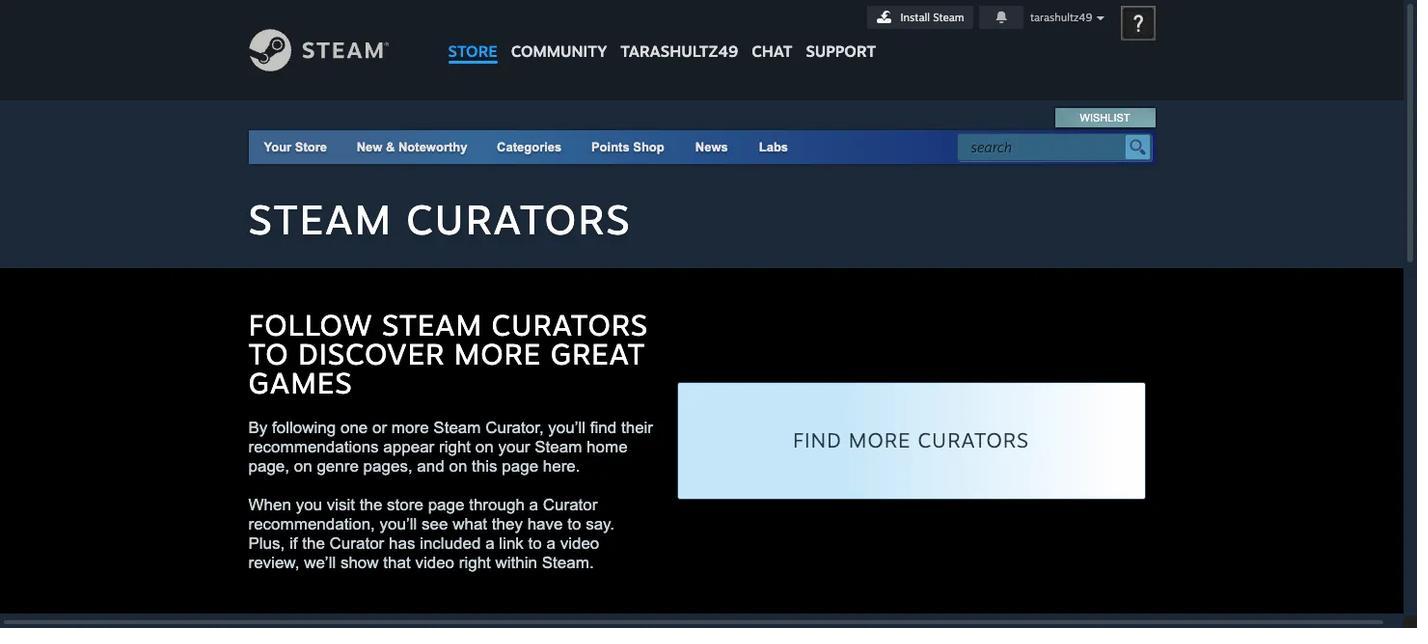 Task type: describe. For each thing, give the bounding box(es) containing it.
categories link
[[497, 140, 562, 154]]

points
[[592, 140, 630, 154]]

visit
[[327, 496, 355, 514]]

support link
[[800, 0, 883, 66]]

right inside 'when you visit the store page through a curator recommendation, you'll see what they have to say. plus, if the curator has included a link to a video review, we'll show that video right within steam.'
[[459, 554, 491, 572]]

curators for follow steam curators to discover more great games
[[492, 307, 649, 343]]

following
[[272, 419, 336, 437]]

plus,
[[249, 535, 285, 553]]

points shop
[[592, 140, 665, 154]]

discover
[[298, 336, 445, 372]]

your store link
[[264, 140, 327, 154]]

0 horizontal spatial tarashultz49
[[621, 42, 739, 61]]

steam inside follow steam curators to discover more great games
[[382, 307, 483, 343]]

appear
[[384, 438, 435, 457]]

store link
[[442, 0, 505, 70]]

included
[[420, 535, 481, 553]]

steam curators
[[249, 194, 632, 244]]

1 vertical spatial to
[[568, 515, 581, 534]]

new & noteworthy
[[357, 140, 468, 154]]

their
[[622, 419, 653, 437]]

within
[[496, 554, 538, 572]]

through
[[469, 496, 525, 514]]

review,
[[249, 554, 300, 572]]

0 horizontal spatial on
[[294, 458, 312, 476]]

tarashultz49 link
[[614, 0, 745, 70]]

page inside by following one or more steam curator, you'll find their recommendations appear right on your steam home page, on genre pages, and on this page here.
[[502, 458, 539, 476]]

wishlist
[[1081, 112, 1131, 124]]

home
[[587, 438, 628, 457]]

you
[[296, 496, 322, 514]]

recommendation,
[[249, 515, 375, 534]]

news
[[696, 140, 729, 154]]

recommendations
[[249, 438, 379, 457]]

follow
[[249, 307, 373, 343]]

0 horizontal spatial the
[[302, 535, 325, 553]]

2 horizontal spatial a
[[547, 535, 556, 553]]

find
[[591, 419, 617, 437]]

1 horizontal spatial curator
[[543, 496, 598, 514]]

has
[[389, 535, 415, 553]]

categories
[[497, 140, 562, 154]]

shop
[[633, 140, 665, 154]]

find more curators link
[[677, 382, 1146, 500]]

0 vertical spatial curators
[[407, 194, 632, 244]]

chat link
[[745, 0, 800, 66]]

find more curators
[[793, 428, 1030, 453]]

your
[[498, 438, 530, 457]]

here.
[[543, 458, 581, 476]]

1 vertical spatial more
[[849, 428, 911, 453]]

curators for find more curators
[[918, 428, 1030, 453]]

curator,
[[486, 419, 544, 437]]

community
[[511, 42, 607, 61]]

page inside 'when you visit the store page through a curator recommendation, you'll see what they have to say. plus, if the curator has included a link to a video review, we'll show that video right within steam.'
[[428, 496, 465, 514]]

what
[[453, 515, 488, 534]]

search text field
[[972, 135, 1121, 160]]

when you visit the store page through a curator recommendation, you'll see what they have to say. plus, if the curator has included a link to a video review, we'll show that video right within steam.
[[249, 496, 615, 572]]

0 horizontal spatial curator
[[330, 535, 384, 553]]

find
[[793, 428, 842, 453]]

0 vertical spatial the
[[360, 496, 383, 514]]

pages,
[[364, 458, 413, 476]]

by following one or more steam curator, you'll find their recommendations appear right on your steam home page, on genre pages, and on this page here.
[[249, 419, 653, 476]]

1 horizontal spatial on
[[449, 458, 468, 476]]

more inside follow steam curators to discover more great games
[[454, 336, 542, 372]]

see
[[422, 515, 448, 534]]

&
[[386, 140, 395, 154]]

they
[[492, 515, 523, 534]]

you'll inside by following one or more steam curator, you'll find their recommendations appear right on your steam home page, on genre pages, and on this page here.
[[549, 419, 586, 437]]

2 horizontal spatial on
[[476, 438, 494, 457]]



Task type: vqa. For each thing, say whether or not it's contained in the screenshot.
right the "$29.99"
no



Task type: locate. For each thing, give the bounding box(es) containing it.
to down have
[[529, 535, 542, 553]]

on left this
[[449, 458, 468, 476]]

a down have
[[547, 535, 556, 553]]

curators inside follow steam curators to discover more great games
[[492, 307, 649, 343]]

new
[[357, 140, 383, 154]]

follow steam curators to discover more great games
[[249, 307, 649, 401]]

we'll
[[304, 554, 336, 572]]

1 vertical spatial video
[[415, 554, 455, 572]]

have
[[528, 515, 563, 534]]

labs link
[[744, 130, 804, 164]]

genre
[[317, 458, 359, 476]]

and
[[417, 458, 445, 476]]

page up see on the left
[[428, 496, 465, 514]]

1 vertical spatial the
[[302, 535, 325, 553]]

curator up show
[[330, 535, 384, 553]]

points shop link
[[576, 130, 680, 164]]

0 vertical spatial video
[[560, 535, 600, 553]]

0 horizontal spatial you'll
[[380, 515, 417, 534]]

store
[[448, 42, 498, 61]]

show
[[341, 554, 379, 572]]

store
[[295, 140, 327, 154]]

labs
[[759, 140, 789, 154]]

news link
[[680, 130, 744, 164]]

on down recommendations
[[294, 458, 312, 476]]

to up the by
[[249, 336, 289, 372]]

curator up have
[[543, 496, 598, 514]]

1 vertical spatial page
[[428, 496, 465, 514]]

noteworthy
[[399, 140, 468, 154]]

0 vertical spatial page
[[502, 458, 539, 476]]

more
[[392, 419, 429, 437]]

0 vertical spatial to
[[249, 336, 289, 372]]

this
[[472, 458, 498, 476]]

tarashultz49
[[1031, 11, 1093, 24], [621, 42, 739, 61]]

more up "curator,"
[[454, 336, 542, 372]]

steam
[[934, 11, 965, 24], [249, 194, 393, 244], [382, 307, 483, 343], [434, 419, 481, 437], [535, 438, 582, 457]]

0 vertical spatial more
[[454, 336, 542, 372]]

2 horizontal spatial to
[[568, 515, 581, 534]]

chat
[[752, 42, 793, 61]]

store
[[387, 496, 424, 514]]

to
[[249, 336, 289, 372], [568, 515, 581, 534], [529, 535, 542, 553]]

support
[[806, 42, 877, 61]]

right up and
[[439, 438, 471, 457]]

you'll left find
[[549, 419, 586, 437]]

0 horizontal spatial a
[[486, 535, 495, 553]]

0 vertical spatial right
[[439, 438, 471, 457]]

video up steam.
[[560, 535, 600, 553]]

your store
[[264, 140, 327, 154]]

your
[[264, 140, 292, 154]]

if
[[290, 535, 298, 553]]

0 horizontal spatial more
[[454, 336, 542, 372]]

steam.
[[542, 554, 594, 572]]

page down your
[[502, 458, 539, 476]]

install steam link
[[867, 6, 973, 29]]

1 vertical spatial curator
[[330, 535, 384, 553]]

wishlist link
[[1057, 108, 1155, 127]]

1 vertical spatial curators
[[492, 307, 649, 343]]

page
[[502, 458, 539, 476], [428, 496, 465, 514]]

1 vertical spatial tarashultz49
[[621, 42, 739, 61]]

the
[[360, 496, 383, 514], [302, 535, 325, 553]]

0 horizontal spatial video
[[415, 554, 455, 572]]

a up have
[[529, 496, 539, 514]]

community link
[[505, 0, 614, 70]]

2 vertical spatial to
[[529, 535, 542, 553]]

0 vertical spatial you'll
[[549, 419, 586, 437]]

1 horizontal spatial more
[[849, 428, 911, 453]]

1 horizontal spatial video
[[560, 535, 600, 553]]

a
[[529, 496, 539, 514], [486, 535, 495, 553], [547, 535, 556, 553]]

by
[[249, 419, 268, 437]]

right
[[439, 438, 471, 457], [459, 554, 491, 572]]

a left link
[[486, 535, 495, 553]]

to inside follow steam curators to discover more great games
[[249, 336, 289, 372]]

curator
[[543, 496, 598, 514], [330, 535, 384, 553]]

install
[[901, 11, 931, 24]]

1 horizontal spatial you'll
[[549, 419, 586, 437]]

1 vertical spatial right
[[459, 554, 491, 572]]

one
[[341, 419, 368, 437]]

1 horizontal spatial the
[[360, 496, 383, 514]]

you'll inside 'when you visit the store page through a curator recommendation, you'll see what they have to say. plus, if the curator has included a link to a video review, we'll show that video right within steam.'
[[380, 515, 417, 534]]

1 horizontal spatial to
[[529, 535, 542, 553]]

install steam
[[901, 11, 965, 24]]

2 vertical spatial curators
[[918, 428, 1030, 453]]

0 horizontal spatial page
[[428, 496, 465, 514]]

video down included
[[415, 554, 455, 572]]

1 vertical spatial you'll
[[380, 515, 417, 534]]

you'll up has
[[380, 515, 417, 534]]

great
[[551, 336, 646, 372]]

say.
[[586, 515, 615, 534]]

games
[[249, 365, 353, 401]]

new & noteworthy link
[[357, 140, 468, 154]]

curators
[[407, 194, 632, 244], [492, 307, 649, 343], [918, 428, 1030, 453]]

1 horizontal spatial page
[[502, 458, 539, 476]]

right inside by following one or more steam curator, you'll find their recommendations appear right on your steam home page, on genre pages, and on this page here.
[[439, 438, 471, 457]]

1 horizontal spatial tarashultz49
[[1031, 11, 1093, 24]]

0 horizontal spatial to
[[249, 336, 289, 372]]

the down recommendation, at the left of the page
[[302, 535, 325, 553]]

link
[[499, 535, 524, 553]]

more
[[454, 336, 542, 372], [849, 428, 911, 453]]

more right find
[[849, 428, 911, 453]]

to left say.
[[568, 515, 581, 534]]

the right visit
[[360, 496, 383, 514]]

on up this
[[476, 438, 494, 457]]

right down included
[[459, 554, 491, 572]]

1 horizontal spatial a
[[529, 496, 539, 514]]

page,
[[249, 458, 290, 476]]

you'll
[[549, 419, 586, 437], [380, 515, 417, 534]]

when
[[249, 496, 291, 514]]

0 vertical spatial curator
[[543, 496, 598, 514]]

on
[[476, 438, 494, 457], [294, 458, 312, 476], [449, 458, 468, 476]]

that
[[384, 554, 411, 572]]

0 vertical spatial tarashultz49
[[1031, 11, 1093, 24]]

video
[[560, 535, 600, 553], [415, 554, 455, 572]]

or
[[373, 419, 387, 437]]



